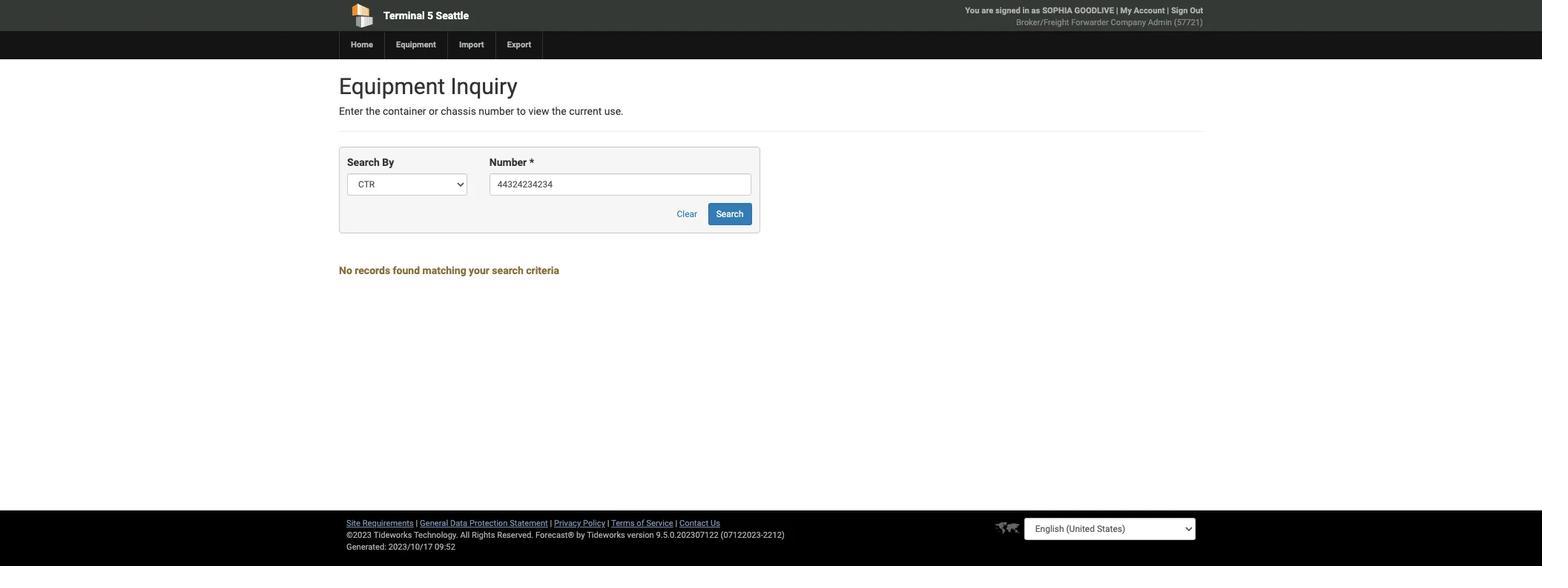 Task type: vqa. For each thing, say whether or not it's contained in the screenshot.
Sign
yes



Task type: locate. For each thing, give the bounding box(es) containing it.
sign
[[1171, 6, 1188, 16]]

equipment up container
[[339, 73, 445, 99]]

home link
[[339, 31, 384, 59]]

the right "view"
[[552, 105, 567, 117]]

generated:
[[346, 543, 386, 553]]

in
[[1023, 6, 1030, 16]]

forecast®
[[536, 531, 574, 541]]

company
[[1111, 18, 1146, 27]]

rights
[[472, 531, 495, 541]]

the
[[366, 105, 380, 117], [552, 105, 567, 117]]

terminal 5 seattle link
[[339, 0, 686, 31]]

us
[[711, 519, 720, 529]]

contact us link
[[680, 519, 720, 529]]

search by
[[347, 157, 394, 169]]

|
[[1116, 6, 1118, 16], [1167, 6, 1169, 16], [416, 519, 418, 529], [550, 519, 552, 529], [607, 519, 609, 529], [675, 519, 677, 529]]

equipment inside equipment inquiry enter the container or chassis number to view the current use.
[[339, 73, 445, 99]]

terms of service link
[[611, 519, 673, 529]]

container
[[383, 105, 426, 117]]

2 the from the left
[[552, 105, 567, 117]]

admin
[[1148, 18, 1172, 27]]

equipment
[[396, 40, 436, 50], [339, 73, 445, 99]]

0 horizontal spatial search
[[347, 157, 380, 169]]

or
[[429, 105, 438, 117]]

broker/freight
[[1016, 18, 1069, 27]]

view
[[528, 105, 549, 117]]

you
[[965, 6, 980, 16]]

account
[[1134, 6, 1165, 16]]

1 vertical spatial search
[[716, 209, 744, 220]]

number
[[489, 157, 527, 169]]

| left sign
[[1167, 6, 1169, 16]]

general data protection statement link
[[420, 519, 548, 529]]

| up forecast®
[[550, 519, 552, 529]]

criteria
[[526, 265, 559, 277]]

no
[[339, 265, 352, 277]]

by
[[382, 157, 394, 169]]

home
[[351, 40, 373, 50]]

0 vertical spatial equipment
[[396, 40, 436, 50]]

you are signed in as sophia goodlive | my account | sign out broker/freight forwarder company admin (57721)
[[965, 6, 1203, 27]]

number *
[[489, 157, 534, 169]]

policy
[[583, 519, 605, 529]]

contact
[[680, 519, 709, 529]]

search inside button
[[716, 209, 744, 220]]

Number * text field
[[489, 174, 752, 196]]

current
[[569, 105, 602, 117]]

0 horizontal spatial the
[[366, 105, 380, 117]]

search right clear button
[[716, 209, 744, 220]]

0 vertical spatial search
[[347, 157, 380, 169]]

use.
[[604, 105, 624, 117]]

out
[[1190, 6, 1203, 16]]

search left by at the left top
[[347, 157, 380, 169]]

5
[[427, 10, 433, 22]]

2212)
[[763, 531, 785, 541]]

search
[[347, 157, 380, 169], [716, 209, 744, 220]]

1 horizontal spatial search
[[716, 209, 744, 220]]

1 vertical spatial equipment
[[339, 73, 445, 99]]

export link
[[495, 31, 543, 59]]

©2023 tideworks
[[346, 531, 412, 541]]

of
[[637, 519, 644, 529]]

1 horizontal spatial the
[[552, 105, 567, 117]]

equipment link
[[384, 31, 447, 59]]

site requirements link
[[346, 519, 414, 529]]

the right enter
[[366, 105, 380, 117]]

terms
[[611, 519, 635, 529]]

forwarder
[[1071, 18, 1109, 27]]

seattle
[[436, 10, 469, 22]]

sign out link
[[1171, 6, 1203, 16]]

number
[[479, 105, 514, 117]]

service
[[646, 519, 673, 529]]

equipment inside "link"
[[396, 40, 436, 50]]

my account link
[[1120, 6, 1165, 16]]

equipment for equipment
[[396, 40, 436, 50]]

equipment down terminal 5 seattle
[[396, 40, 436, 50]]

technology.
[[414, 531, 458, 541]]



Task type: describe. For each thing, give the bounding box(es) containing it.
chassis
[[441, 105, 476, 117]]

clear
[[677, 209, 697, 220]]

import link
[[447, 31, 495, 59]]

terminal
[[384, 10, 425, 22]]

search button
[[708, 204, 752, 226]]

found
[[393, 265, 420, 277]]

09:52
[[435, 543, 455, 553]]

records
[[355, 265, 390, 277]]

(07122023-
[[721, 531, 763, 541]]

export
[[507, 40, 531, 50]]

| up 9.5.0.202307122
[[675, 519, 677, 529]]

search
[[492, 265, 524, 277]]

requirements
[[363, 519, 414, 529]]

9.5.0.202307122
[[656, 531, 719, 541]]

reserved.
[[497, 531, 534, 541]]

(57721)
[[1174, 18, 1203, 27]]

enter
[[339, 105, 363, 117]]

are
[[982, 6, 993, 16]]

equipment inquiry enter the container or chassis number to view the current use.
[[339, 73, 624, 117]]

by
[[576, 531, 585, 541]]

privacy policy link
[[554, 519, 605, 529]]

no records found matching your search criteria
[[339, 265, 559, 277]]

2023/10/17
[[389, 543, 433, 553]]

site
[[346, 519, 360, 529]]

general
[[420, 519, 448, 529]]

to
[[517, 105, 526, 117]]

privacy
[[554, 519, 581, 529]]

| left the 'my'
[[1116, 6, 1118, 16]]

| up tideworks
[[607, 519, 609, 529]]

search for search by
[[347, 157, 380, 169]]

search for search
[[716, 209, 744, 220]]

my
[[1120, 6, 1132, 16]]

1 the from the left
[[366, 105, 380, 117]]

goodlive
[[1075, 6, 1114, 16]]

all
[[460, 531, 470, 541]]

version
[[627, 531, 654, 541]]

data
[[450, 519, 467, 529]]

| left general on the bottom of the page
[[416, 519, 418, 529]]

sophia
[[1042, 6, 1073, 16]]

clear button
[[669, 204, 706, 226]]

statement
[[510, 519, 548, 529]]

import
[[459, 40, 484, 50]]

matching
[[423, 265, 466, 277]]

equipment for equipment inquiry enter the container or chassis number to view the current use.
[[339, 73, 445, 99]]

terminal 5 seattle
[[384, 10, 469, 22]]

protection
[[469, 519, 508, 529]]

your
[[469, 265, 490, 277]]

as
[[1032, 6, 1040, 16]]

tideworks
[[587, 531, 625, 541]]

site requirements | general data protection statement | privacy policy | terms of service | contact us ©2023 tideworks technology. all rights reserved. forecast® by tideworks version 9.5.0.202307122 (07122023-2212) generated: 2023/10/17 09:52
[[346, 519, 785, 553]]

signed
[[996, 6, 1021, 16]]

inquiry
[[451, 73, 518, 99]]

*
[[529, 157, 534, 169]]



